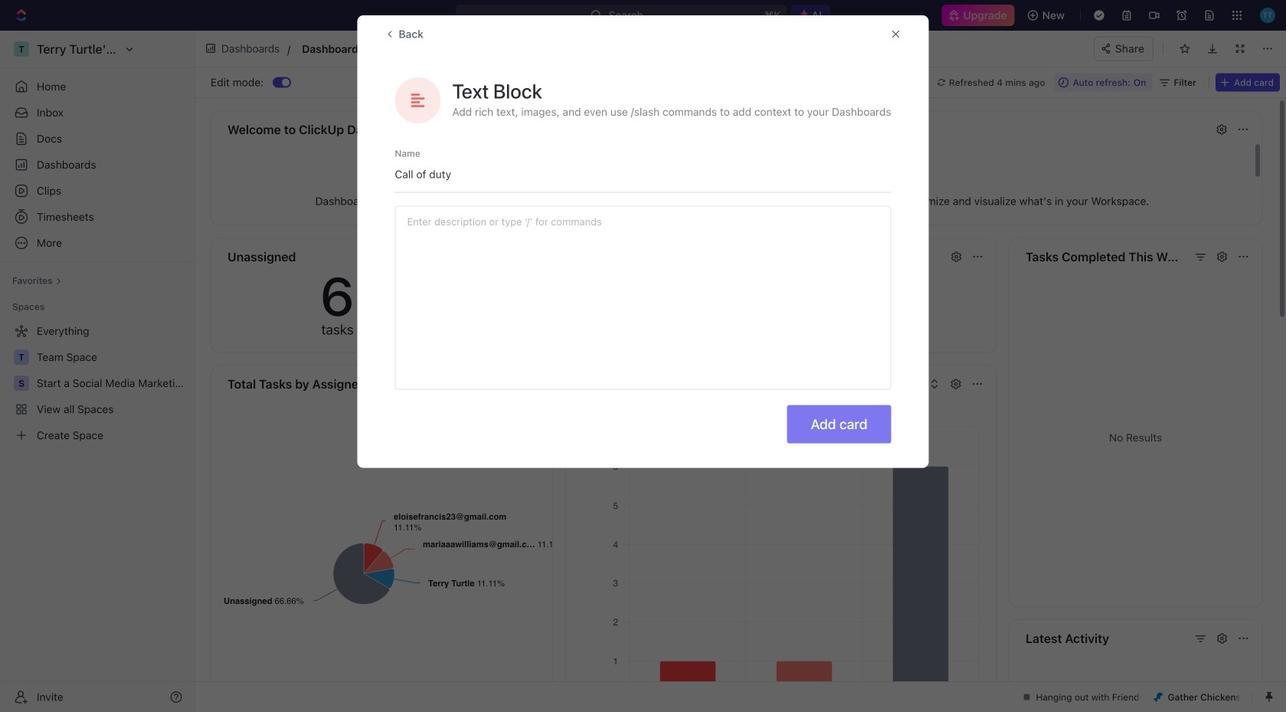 Task type: vqa. For each thing, say whether or not it's contained in the screenshot.
drumstick bite "icon"
yes



Task type: locate. For each thing, give the bounding box(es) containing it.
sidebar navigation
[[0, 31, 195, 712]]

Card name text field
[[395, 160, 892, 188]]

None text field
[[302, 39, 636, 58]]

tree inside sidebar navigation
[[6, 319, 189, 448]]

drumstick bite image
[[1155, 692, 1164, 702]]

tree
[[6, 319, 189, 448]]



